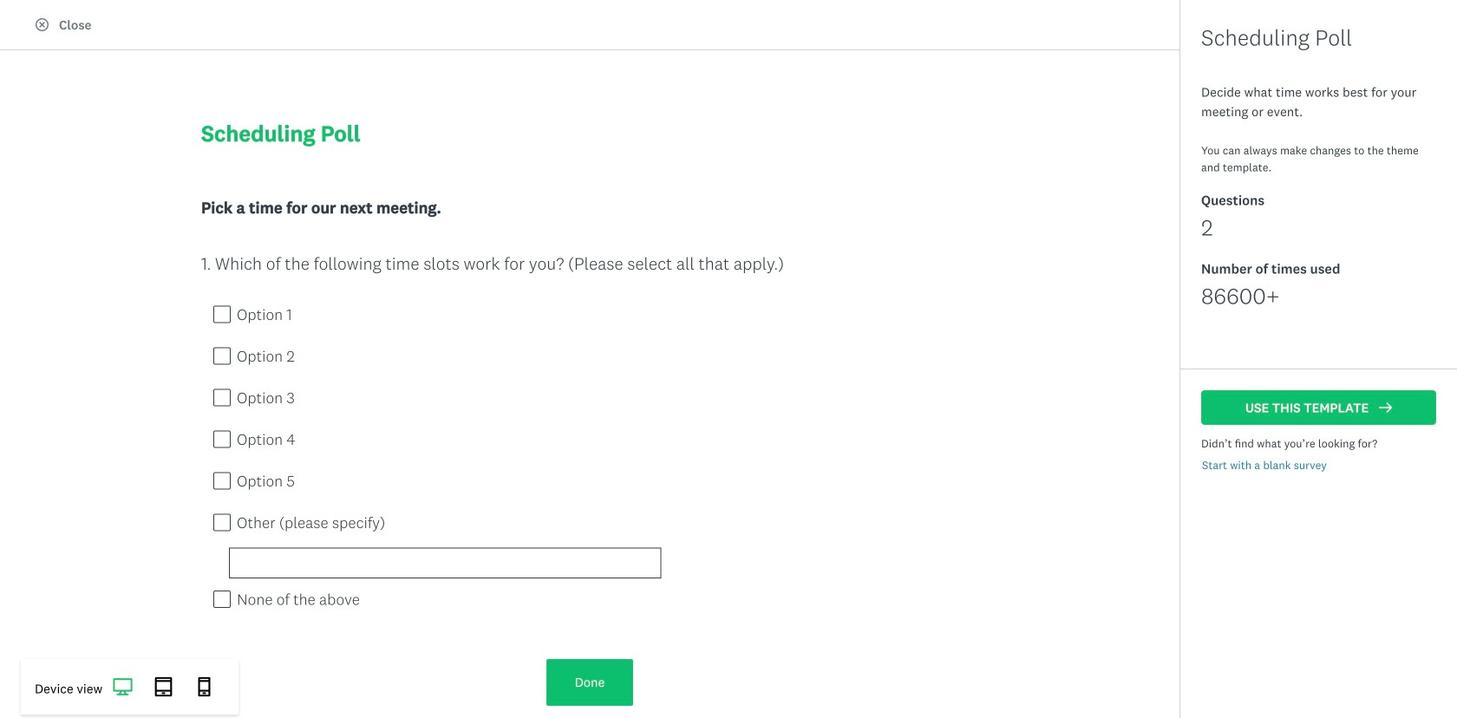 Task type: locate. For each thing, give the bounding box(es) containing it.
chevronright image
[[224, 560, 237, 573]]

general event feedback template image
[[523, 520, 730, 656]]

xcircle image
[[36, 18, 49, 31]]

working from home check-in image
[[995, 252, 1202, 389]]

2 horizontal spatial svg image
[[195, 677, 214, 697]]

net promoter® score (nps) template image
[[523, 0, 730, 121]]

1 horizontal spatial lock image
[[1181, 0, 1194, 6]]

software and app customer feedback with nps® image
[[759, 0, 966, 121]]

0 vertical spatial lock image
[[1181, 0, 1194, 6]]

svg image
[[113, 677, 133, 697], [154, 677, 174, 697], [195, 677, 214, 697]]

lock image
[[1181, 528, 1194, 541]]

1 horizontal spatial svg image
[[154, 677, 174, 697]]

lock image
[[1181, 0, 1194, 6], [709, 260, 722, 273]]

surveymonkey question type tour image
[[995, 520, 1202, 656]]

0 horizontal spatial svg image
[[113, 677, 133, 697]]

grid image
[[1177, 32, 1190, 45]]

1 vertical spatial lock image
[[709, 260, 722, 273]]

0 horizontal spatial lock image
[[709, 260, 722, 273]]



Task type: describe. For each thing, give the bounding box(es) containing it.
surveymonkey-paradigm belonging and inclusion template image
[[995, 0, 1202, 121]]

university instructor evaluation template image
[[523, 252, 730, 389]]

textboxmultiple image
[[1220, 32, 1233, 45]]

website feedback template image
[[759, 252, 966, 389]]

2 svg image from the left
[[154, 677, 174, 697]]

3 svg image from the left
[[195, 677, 214, 697]]

1 svg image from the left
[[113, 677, 133, 697]]

arrowright image
[[1380, 401, 1393, 414]]



Task type: vqa. For each thing, say whether or not it's contained in the screenshot.
'GENERAL EVENT FEEDBACK TEMPLATE' 'image'
yes



